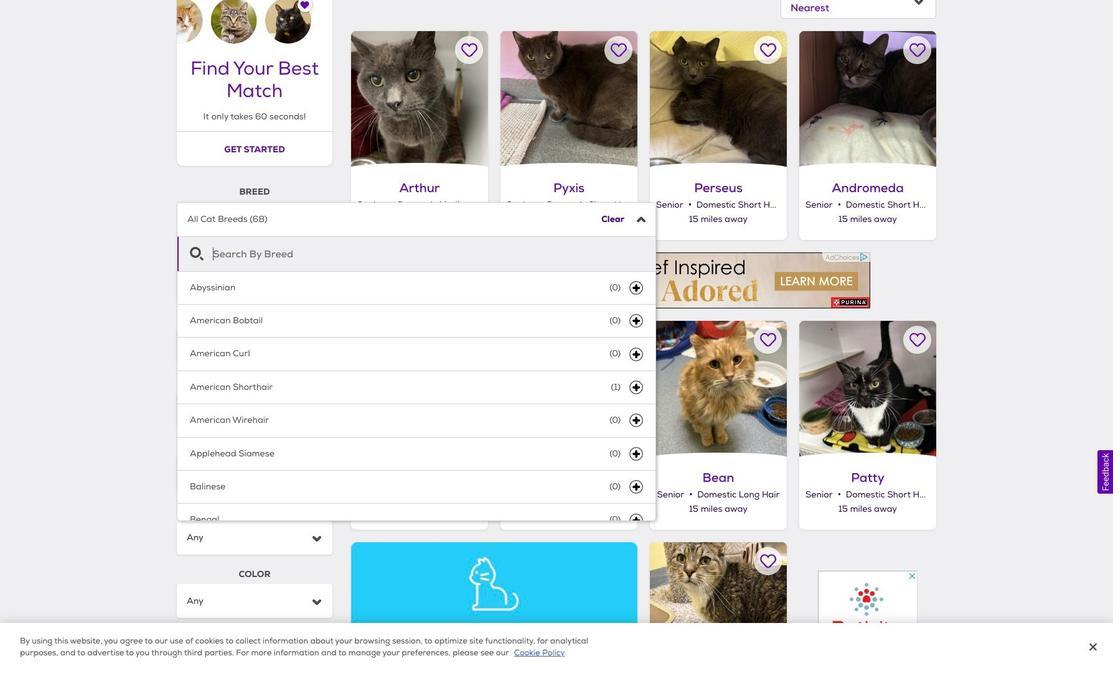 Task type: locate. For each thing, give the bounding box(es) containing it.
potential cat matches image
[[177, 0, 332, 44]]

pyxis, adoptable cat, senior male domestic short hair, 15 miles away. image
[[501, 31, 638, 168]]

list box
[[177, 272, 656, 537]]

privacy alert dialog
[[0, 624, 1113, 675]]

sheldon, adoptable cat, senior male domestic short hair, 15 miles away. image
[[650, 543, 787, 675]]

Search By Breed text field
[[177, 237, 656, 271]]

1 vertical spatial advertisement element
[[818, 571, 918, 675]]

advertisement element
[[417, 253, 870, 309], [818, 571, 918, 675]]

bean, adoptable cat, senior male domestic long hair, 15 miles away. image
[[650, 321, 787, 458]]

carlos el gato, adoptable cat, adult male domestic long hair, 15 miles away. image
[[501, 321, 638, 458]]

patty, adoptable cat, senior female domestic short hair, 15 miles away. image
[[799, 321, 936, 458]]



Task type: vqa. For each thing, say whether or not it's contained in the screenshot.
footer
no



Task type: describe. For each thing, give the bounding box(es) containing it.
cindy lou who, adoptable cat, young female siamese mix, 15 miles away. image
[[351, 321, 488, 458]]

arthur, adoptable cat, senior male domestic medium hair, 15 miles away. image
[[351, 31, 488, 168]]

perseus, adoptable cat, senior male domestic short hair, 15 miles away. image
[[650, 31, 787, 168]]

cat image
[[462, 552, 527, 617]]

0 vertical spatial advertisement element
[[417, 253, 870, 309]]

dismiss this message image
[[314, 0, 332, 3]]

andromeda, adoptable cat, senior female domestic short hair, 15 miles away. image
[[799, 31, 936, 168]]



